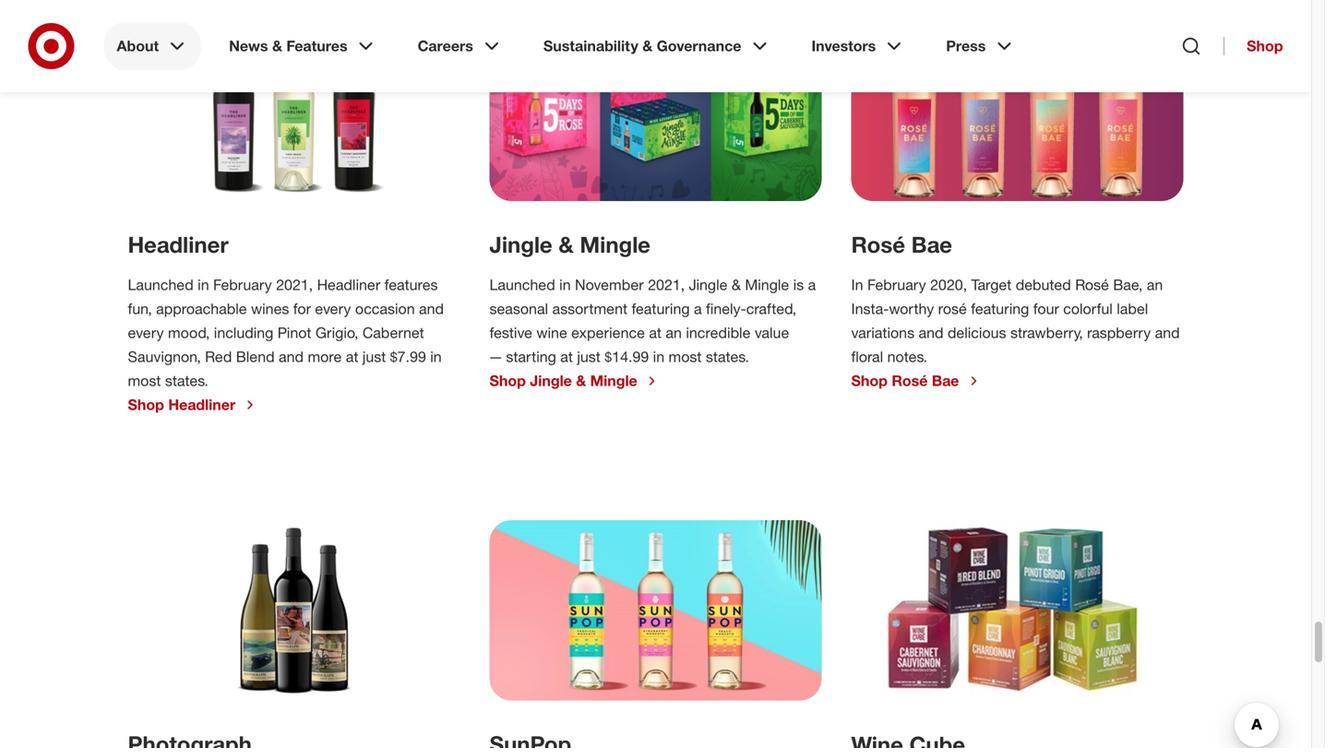Task type: locate. For each thing, give the bounding box(es) containing it.
finely-
[[706, 300, 747, 318]]

a left finely-
[[694, 300, 702, 318]]

1 vertical spatial most
[[128, 372, 161, 390]]

1 horizontal spatial launched
[[490, 276, 555, 294]]

1 february from the left
[[213, 276, 272, 294]]

about
[[117, 37, 159, 55]]

0 vertical spatial states.
[[706, 348, 750, 366]]

1 vertical spatial headliner
[[317, 276, 380, 294]]

shop inside "launched in february 2021, headliner features fun, approachable wines for every occasion and every mood, including pinot grigio, cabernet sauvignon, red blend and more at just $7.99 in most states. shop headliner"
[[128, 396, 164, 414]]

0 horizontal spatial states.
[[165, 372, 208, 390]]

most
[[669, 348, 702, 366], [128, 372, 161, 390]]

a
[[808, 276, 816, 294], [694, 300, 702, 318]]

bae up 2020,
[[912, 231, 953, 258]]

1 vertical spatial bae
[[932, 372, 959, 390]]

colorful
[[1064, 300, 1113, 318]]

2 2021, from the left
[[648, 276, 685, 294]]

bae
[[912, 231, 953, 258], [932, 372, 959, 390]]

0 horizontal spatial at
[[346, 348, 359, 366]]

1 horizontal spatial featuring
[[971, 300, 1030, 318]]

2 launched from the left
[[490, 276, 555, 294]]

0 horizontal spatial a
[[694, 300, 702, 318]]

2021, inside launched in november 2021, jingle & mingle is a seasonal assortment featuring a finely-crafted, festive wine experience at an incredible value — starting at just $14.99 in most states. shop jingle & mingle
[[648, 276, 685, 294]]

sustainability & governance
[[544, 37, 742, 55]]

shop inside in february 2020, target debuted rosé bae, an insta-worthy rosé featuring four colorful label variations and delicious strawberry, raspberry and floral notes. shop rosé bae
[[852, 372, 888, 390]]

news
[[229, 37, 268, 55]]

1 vertical spatial states.
[[165, 372, 208, 390]]

2021, inside "launched in february 2021, headliner features fun, approachable wines for every occasion and every mood, including pinot grigio, cabernet sauvignon, red blend and more at just $7.99 in most states. shop headliner"
[[276, 276, 313, 294]]

february up wines
[[213, 276, 272, 294]]

mingle down "$14.99"
[[590, 372, 638, 390]]

most down sauvignon,
[[128, 372, 161, 390]]

every up 'grigio,'
[[315, 300, 351, 318]]

headliner up "occasion"
[[317, 276, 380, 294]]

0 vertical spatial an
[[1147, 276, 1163, 294]]

0 vertical spatial a
[[808, 276, 816, 294]]

february up worthy on the right of the page
[[868, 276, 926, 294]]

0 vertical spatial bae
[[912, 231, 953, 258]]

february inside in february 2020, target debuted rosé bae, an insta-worthy rosé featuring four colorful label variations and delicious strawberry, raspberry and floral notes. shop rosé bae
[[868, 276, 926, 294]]

bae down delicious in the right of the page
[[932, 372, 959, 390]]

rosé
[[852, 231, 906, 258], [1076, 276, 1110, 294], [892, 372, 928, 390]]

wines
[[251, 300, 289, 318]]

at right more
[[346, 348, 359, 366]]

occasion
[[355, 300, 415, 318]]

every
[[315, 300, 351, 318], [128, 324, 164, 342]]

careers
[[418, 37, 473, 55]]

just down the cabernet
[[363, 348, 386, 366]]

mingle
[[580, 231, 651, 258], [745, 276, 789, 294], [590, 372, 638, 390]]

jingle down the — starting
[[530, 372, 572, 390]]

— starting
[[490, 348, 556, 366]]

featuring down november
[[632, 300, 690, 318]]

0 horizontal spatial every
[[128, 324, 164, 342]]

delicious
[[948, 324, 1007, 342]]

variations
[[852, 324, 915, 342]]

0 horizontal spatial featuring
[[632, 300, 690, 318]]

1 vertical spatial an
[[666, 324, 682, 342]]

2 featuring from the left
[[971, 300, 1030, 318]]

shop jingle & mingle link
[[490, 372, 660, 391]]

2021, for headliner
[[276, 276, 313, 294]]

states. up shop headliner link
[[165, 372, 208, 390]]

1 2021, from the left
[[276, 276, 313, 294]]

insta-
[[852, 300, 889, 318]]

2021, right november
[[648, 276, 685, 294]]

rosé down "notes."
[[892, 372, 928, 390]]

1 horizontal spatial 2021,
[[648, 276, 685, 294]]

red
[[205, 348, 232, 366]]

in right "$14.99"
[[653, 348, 665, 366]]

an left incredible
[[666, 324, 682, 342]]

a right is
[[808, 276, 816, 294]]

0 horizontal spatial most
[[128, 372, 161, 390]]

sustainability
[[544, 37, 639, 55]]

2 february from the left
[[868, 276, 926, 294]]

& left the governance
[[643, 37, 653, 55]]

2021, for jingle & mingle
[[648, 276, 685, 294]]

features
[[286, 37, 348, 55]]

0 horizontal spatial just
[[363, 348, 386, 366]]

& up assortment
[[559, 231, 574, 258]]

2021,
[[276, 276, 313, 294], [648, 276, 685, 294]]

jingle
[[490, 231, 553, 258], [689, 276, 728, 294], [530, 372, 572, 390]]

news & features
[[229, 37, 348, 55]]

experience
[[572, 324, 645, 342]]

2 vertical spatial jingle
[[530, 372, 572, 390]]

1 horizontal spatial most
[[669, 348, 702, 366]]

1 launched from the left
[[128, 276, 194, 294]]

jingle up seasonal
[[490, 231, 553, 258]]

bae inside in february 2020, target debuted rosé bae, an insta-worthy rosé featuring four colorful label variations and delicious strawberry, raspberry and floral notes. shop rosé bae
[[932, 372, 959, 390]]

headliner
[[128, 231, 229, 258], [317, 276, 380, 294], [168, 396, 236, 414]]

0 horizontal spatial an
[[666, 324, 682, 342]]

shop link
[[1224, 37, 1284, 55]]

rosé bae
[[852, 231, 953, 258]]

1 horizontal spatial just
[[577, 348, 601, 366]]

grigio,
[[316, 324, 359, 342]]

and down features
[[419, 300, 444, 318]]

1 horizontal spatial a
[[808, 276, 816, 294]]

news & features link
[[216, 22, 390, 70]]

launched inside "launched in february 2021, headliner features fun, approachable wines for every occasion and every mood, including pinot grigio, cabernet sauvignon, red blend and more at just $7.99 in most states. shop headliner"
[[128, 276, 194, 294]]

mingle up november
[[580, 231, 651, 258]]

festive
[[490, 324, 533, 342]]

at right experience
[[649, 324, 662, 342]]

mingle up crafted,
[[745, 276, 789, 294]]

states. down incredible
[[706, 348, 750, 366]]

rosé up colorful
[[1076, 276, 1110, 294]]

1 featuring from the left
[[632, 300, 690, 318]]

every down fun,
[[128, 324, 164, 342]]

just inside launched in november 2021, jingle & mingle is a seasonal assortment featuring a finely-crafted, festive wine experience at an incredible value — starting at just $14.99 in most states. shop jingle & mingle
[[577, 348, 601, 366]]

& right news
[[272, 37, 282, 55]]

most inside launched in november 2021, jingle & mingle is a seasonal assortment featuring a finely-crafted, festive wine experience at an incredible value — starting at just $14.99 in most states. shop jingle & mingle
[[669, 348, 702, 366]]

at
[[649, 324, 662, 342], [346, 348, 359, 366], [561, 348, 573, 366]]

launched up fun,
[[128, 276, 194, 294]]

&
[[272, 37, 282, 55], [643, 37, 653, 55], [559, 231, 574, 258], [732, 276, 741, 294], [576, 372, 586, 390]]

governance
[[657, 37, 742, 55]]

0 horizontal spatial 2021,
[[276, 276, 313, 294]]

0 vertical spatial jingle
[[490, 231, 553, 258]]

approachable
[[156, 300, 247, 318]]

just
[[363, 348, 386, 366], [577, 348, 601, 366]]

1 horizontal spatial every
[[315, 300, 351, 318]]

0 vertical spatial rosé
[[852, 231, 906, 258]]

sustainability & governance link
[[531, 22, 784, 70]]

2 vertical spatial headliner
[[168, 396, 236, 414]]

and
[[419, 300, 444, 318], [919, 324, 944, 342], [1155, 324, 1180, 342], [279, 348, 304, 366]]

an
[[1147, 276, 1163, 294], [666, 324, 682, 342]]

& for mingle
[[559, 231, 574, 258]]

including
[[214, 324, 274, 342]]

jingle & mingle
[[490, 231, 651, 258]]

headliner down red
[[168, 396, 236, 414]]

fun,
[[128, 300, 152, 318]]

about link
[[104, 22, 201, 70]]

for
[[293, 300, 311, 318]]

careers link
[[405, 22, 516, 70]]

launched for jingle & mingle
[[490, 276, 555, 294]]

in
[[198, 276, 209, 294], [560, 276, 571, 294], [430, 348, 442, 366], [653, 348, 665, 366]]

february
[[213, 276, 272, 294], [868, 276, 926, 294]]

just up shop jingle & mingle link on the left
[[577, 348, 601, 366]]

0 horizontal spatial launched
[[128, 276, 194, 294]]

2021, up for
[[276, 276, 313, 294]]

1 vertical spatial every
[[128, 324, 164, 342]]

states.
[[706, 348, 750, 366], [165, 372, 208, 390]]

& for features
[[272, 37, 282, 55]]

launched up seasonal
[[490, 276, 555, 294]]

featuring inside launched in november 2021, jingle & mingle is a seasonal assortment featuring a finely-crafted, festive wine experience at an incredible value — starting at just $14.99 in most states. shop jingle & mingle
[[632, 300, 690, 318]]

launched inside launched in november 2021, jingle & mingle is a seasonal assortment featuring a finely-crafted, festive wine experience at an incredible value — starting at just $14.99 in most states. shop jingle & mingle
[[490, 276, 555, 294]]

0 vertical spatial most
[[669, 348, 702, 366]]

just inside "launched in february 2021, headliner features fun, approachable wines for every occasion and every mood, including pinot grigio, cabernet sauvignon, red blend and more at just $7.99 in most states. shop headliner"
[[363, 348, 386, 366]]

crafted,
[[747, 300, 797, 318]]

featuring inside in february 2020, target debuted rosé bae, an insta-worthy rosé featuring four colorful label variations and delicious strawberry, raspberry and floral notes. shop rosé bae
[[971, 300, 1030, 318]]

jingle up finely-
[[689, 276, 728, 294]]

featuring down target in the top right of the page
[[971, 300, 1030, 318]]

shop inside launched in november 2021, jingle & mingle is a seasonal assortment featuring a finely-crafted, festive wine experience at an incredible value — starting at just $14.99 in most states. shop jingle & mingle
[[490, 372, 526, 390]]

an right bae,
[[1147, 276, 1163, 294]]

rosé
[[939, 300, 967, 318]]

headliner up approachable
[[128, 231, 229, 258]]

value
[[755, 324, 790, 342]]

rosé up 'in' on the top right of page
[[852, 231, 906, 258]]

1 horizontal spatial february
[[868, 276, 926, 294]]

1 vertical spatial jingle
[[689, 276, 728, 294]]

0 horizontal spatial february
[[213, 276, 272, 294]]

at up shop jingle & mingle link on the left
[[561, 348, 573, 366]]

1 horizontal spatial an
[[1147, 276, 1163, 294]]

featuring
[[632, 300, 690, 318], [971, 300, 1030, 318]]

1 horizontal spatial states.
[[706, 348, 750, 366]]

most down incredible
[[669, 348, 702, 366]]

bae,
[[1114, 276, 1143, 294]]

launched
[[128, 276, 194, 294], [490, 276, 555, 294]]

1 just from the left
[[363, 348, 386, 366]]

2 just from the left
[[577, 348, 601, 366]]

at inside "launched in february 2021, headliner features fun, approachable wines for every occasion and every mood, including pinot grigio, cabernet sauvignon, red blend and more at just $7.99 in most states. shop headliner"
[[346, 348, 359, 366]]

shop
[[1247, 37, 1284, 55], [490, 372, 526, 390], [852, 372, 888, 390], [128, 396, 164, 414]]



Task type: describe. For each thing, give the bounding box(es) containing it.
most inside "launched in february 2021, headliner features fun, approachable wines for every occasion and every mood, including pinot grigio, cabernet sauvignon, red blend and more at just $7.99 in most states. shop headliner"
[[128, 372, 161, 390]]

in february 2020, target debuted rosé bae, an insta-worthy rosé featuring four colorful label variations and delicious strawberry, raspberry and floral notes. shop rosé bae
[[852, 276, 1180, 390]]

1 vertical spatial mingle
[[745, 276, 789, 294]]

& down experience
[[576, 372, 586, 390]]

in up assortment
[[560, 276, 571, 294]]

1 vertical spatial a
[[694, 300, 702, 318]]

in right $7.99
[[430, 348, 442, 366]]

states. inside "launched in february 2021, headliner features fun, approachable wines for every occasion and every mood, including pinot grigio, cabernet sauvignon, red blend and more at just $7.99 in most states. shop headliner"
[[165, 372, 208, 390]]

debuted
[[1016, 276, 1072, 294]]

target
[[972, 276, 1012, 294]]

& for governance
[[643, 37, 653, 55]]

in up approachable
[[198, 276, 209, 294]]

and down pinot
[[279, 348, 304, 366]]

blend
[[236, 348, 275, 366]]

launched in november 2021, jingle & mingle is a seasonal assortment featuring a finely-crafted, festive wine experience at an incredible value — starting at just $14.99 in most states. shop jingle & mingle
[[490, 276, 816, 390]]

2020,
[[931, 276, 968, 294]]

2 vertical spatial mingle
[[590, 372, 638, 390]]

1 vertical spatial rosé
[[1076, 276, 1110, 294]]

2 vertical spatial rosé
[[892, 372, 928, 390]]

is
[[794, 276, 804, 294]]

shop rosé bae link
[[852, 372, 982, 391]]

shop headliner link
[[128, 396, 258, 415]]

and down worthy on the right of the page
[[919, 324, 944, 342]]

featuring for jingle & mingle
[[632, 300, 690, 318]]

& up finely-
[[732, 276, 741, 294]]

wine
[[537, 324, 567, 342]]

february inside "launched in february 2021, headliner features fun, approachable wines for every occasion and every mood, including pinot grigio, cabernet sauvignon, red blend and more at just $7.99 in most states. shop headliner"
[[213, 276, 272, 294]]

launched for headliner
[[128, 276, 194, 294]]

2 horizontal spatial at
[[649, 324, 662, 342]]

more
[[308, 348, 342, 366]]

sauvignon,
[[128, 348, 201, 366]]

worthy
[[889, 300, 934, 318]]

investors
[[812, 37, 876, 55]]

an inside in february 2020, target debuted rosé bae, an insta-worthy rosé featuring four colorful label variations and delicious strawberry, raspberry and floral notes. shop rosé bae
[[1147, 276, 1163, 294]]

floral
[[852, 348, 884, 366]]

$7.99
[[390, 348, 426, 366]]

$14.99
[[605, 348, 649, 366]]

0 vertical spatial every
[[315, 300, 351, 318]]

seasonal
[[490, 300, 548, 318]]

0 vertical spatial mingle
[[580, 231, 651, 258]]

label
[[1117, 300, 1149, 318]]

mood,
[[168, 324, 210, 342]]

press link
[[933, 22, 1029, 70]]

raspberry
[[1088, 324, 1151, 342]]

assortment
[[553, 300, 628, 318]]

0 vertical spatial headliner
[[128, 231, 229, 258]]

and right raspberry
[[1155, 324, 1180, 342]]

features
[[385, 276, 438, 294]]

featuring for rosé bae
[[971, 300, 1030, 318]]

incredible
[[686, 324, 751, 342]]

notes.
[[888, 348, 928, 366]]

pinot
[[278, 324, 312, 342]]

cabernet
[[363, 324, 424, 342]]

an inside launched in november 2021, jingle & mingle is a seasonal assortment featuring a finely-crafted, festive wine experience at an incredible value — starting at just $14.99 in most states. shop jingle & mingle
[[666, 324, 682, 342]]

investors link
[[799, 22, 919, 70]]

strawberry,
[[1011, 324, 1083, 342]]

november
[[575, 276, 644, 294]]

in
[[852, 276, 864, 294]]

press
[[946, 37, 986, 55]]

four
[[1034, 300, 1060, 318]]

launched in february 2021, headliner features fun, approachable wines for every occasion and every mood, including pinot grigio, cabernet sauvignon, red blend and more at just $7.99 in most states. shop headliner
[[128, 276, 444, 414]]

1 horizontal spatial at
[[561, 348, 573, 366]]

states. inside launched in november 2021, jingle & mingle is a seasonal assortment featuring a finely-crafted, festive wine experience at an incredible value — starting at just $14.99 in most states. shop jingle & mingle
[[706, 348, 750, 366]]



Task type: vqa. For each thing, say whether or not it's contained in the screenshot.
new ways to shop target
no



